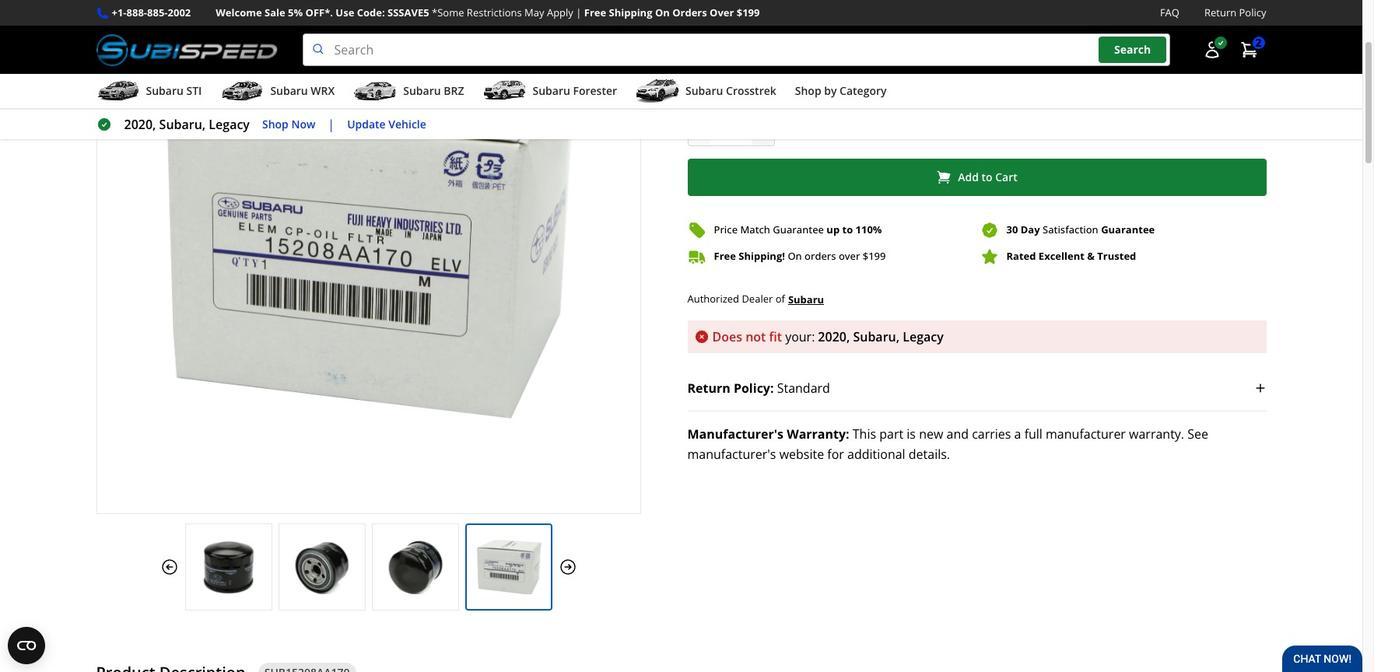 Task type: locate. For each thing, give the bounding box(es) containing it.
3 sub15208aa170 oem subaru oil filter - 2015-2020 wrx, image from the left
[[372, 540, 458, 595]]

shop for shop by category
[[795, 83, 821, 98]]

$199 right over
[[863, 249, 886, 263]]

part
[[879, 425, 903, 443]]

sub15208aa170 oem subaru oil filter - 2015-2020 wrx, image
[[186, 540, 271, 595], [279, 540, 365, 595], [372, 540, 458, 595], [466, 540, 551, 595]]

for
[[827, 446, 844, 463]]

1 vertical spatial |
[[328, 116, 335, 133]]

restrictions
[[467, 5, 522, 19]]

0 horizontal spatial full
[[726, 71, 744, 88]]

faq
[[1160, 5, 1180, 19]]

full
[[726, 71, 744, 88], [1024, 425, 1043, 443]]

2020,
[[124, 116, 156, 133], [818, 328, 850, 345]]

0 vertical spatial of
[[944, 71, 956, 88]]

to right add
[[982, 170, 993, 184]]

1 guarantee from the left
[[773, 223, 824, 237]]

on left the orders
[[655, 5, 670, 19]]

0 horizontal spatial $199
[[737, 5, 760, 19]]

return
[[1204, 5, 1236, 19], [687, 380, 730, 397]]

search
[[1114, 42, 1151, 57]]

subaru wrx
[[270, 83, 335, 98]]

0 vertical spatial return
[[1204, 5, 1236, 19]]

1 vertical spatial on
[[788, 249, 802, 263]]

1 vertical spatial 2020,
[[818, 328, 850, 345]]

2 sub15208aa170 oem subaru oil filter - 2015-2020 wrx, image from the left
[[279, 540, 365, 595]]

2020, right your:
[[818, 328, 850, 345]]

$2.40
[[959, 71, 991, 88]]

subaru link
[[788, 291, 824, 308]]

885-
[[147, 5, 168, 19]]

1 star image from the left
[[701, 2, 715, 15]]

8 reviews
[[756, 1, 802, 15]]

1 horizontal spatial in
[[763, 71, 775, 88]]

1 vertical spatial full
[[1024, 425, 1043, 443]]

1 horizontal spatial 2020,
[[818, 328, 850, 345]]

$9.58
[[687, 29, 751, 63]]

not
[[746, 328, 766, 345]]

go to right image image
[[558, 558, 577, 577]]

2 button
[[1232, 34, 1266, 65]]

shop pay image
[[997, 72, 1062, 88]]

a subaru forester thumbnail image image
[[483, 79, 526, 103]]

of inside the authorized dealer of subaru
[[775, 292, 785, 306]]

shop inside shop now link
[[262, 117, 289, 131]]

1 horizontal spatial legacy
[[903, 328, 944, 345]]

return left "policy"
[[1204, 5, 1236, 19]]

0 vertical spatial to
[[982, 170, 993, 184]]

of right dealer
[[775, 292, 785, 306]]

1 horizontal spatial |
[[576, 5, 582, 19]]

star image
[[687, 2, 701, 15], [715, 2, 728, 15], [728, 2, 742, 15]]

1 vertical spatial $199
[[863, 249, 886, 263]]

shop now link
[[262, 116, 315, 133]]

+1-888-885-2002
[[112, 5, 191, 19]]

|
[[576, 5, 582, 19], [328, 116, 335, 133]]

manufacturer's warranty:
[[687, 425, 849, 443]]

crosstrek
[[726, 83, 776, 98]]

code:
[[357, 5, 385, 19]]

legacy
[[209, 116, 250, 133], [903, 328, 944, 345]]

subaru up your:
[[788, 292, 824, 306]]

return left policy:
[[687, 380, 730, 397]]

full right a
[[1024, 425, 1043, 443]]

0 vertical spatial |
[[576, 5, 582, 19]]

star image up $9.58
[[701, 2, 715, 15]]

dealer
[[742, 292, 773, 306]]

3 star image from the left
[[728, 2, 742, 15]]

category
[[840, 83, 887, 98]]

of left $2.40
[[944, 71, 956, 88]]

shipping
[[609, 5, 652, 19]]

see
[[1188, 425, 1208, 443]]

return for return policy
[[1204, 5, 1236, 19]]

full left "or"
[[726, 71, 744, 88]]

guarantee up free shipping! on orders over $199
[[773, 223, 824, 237]]

star image right over at the right of the page
[[742, 2, 756, 15]]

shop
[[795, 83, 821, 98], [262, 117, 289, 131]]

a subaru brz thumbnail image image
[[353, 79, 397, 103]]

shop by category button
[[795, 77, 887, 108]]

1 sub15208aa170 oem subaru oil filter - 2015-2020 wrx, image from the left
[[186, 540, 271, 595]]

2
[[1255, 35, 1262, 50]]

in
[[712, 71, 723, 88], [763, 71, 775, 88]]

0 horizontal spatial shop
[[262, 117, 289, 131]]

search input field
[[302, 34, 1170, 66]]

this part is new and carries a full manufacturer warranty. see manufacturer's website for additional details.
[[687, 425, 1208, 463]]

subaru sti button
[[96, 77, 202, 108]]

subaru, down "subaru sti"
[[159, 116, 206, 133]]

1 vertical spatial of
[[775, 292, 785, 306]]

standard
[[777, 380, 830, 397]]

0 vertical spatial 2020,
[[124, 116, 156, 133]]

1 vertical spatial to
[[842, 223, 853, 237]]

subaru up shop now
[[270, 83, 308, 98]]

subaru left crosstrek in the right of the page
[[686, 83, 723, 98]]

1 horizontal spatial full
[[1024, 425, 1043, 443]]

subaru
[[146, 83, 184, 98], [270, 83, 308, 98], [403, 83, 441, 98], [533, 83, 570, 98], [686, 83, 723, 98], [788, 292, 824, 306]]

shop left now
[[262, 117, 289, 131]]

a subaru crosstrek thumbnail image image
[[636, 79, 679, 103]]

1 vertical spatial return
[[687, 380, 730, 397]]

return policy
[[1204, 5, 1266, 19]]

star image left over at the right of the page
[[687, 2, 701, 15]]

to right up
[[842, 223, 853, 237]]

1 vertical spatial subaru,
[[853, 328, 900, 345]]

1 horizontal spatial shop
[[795, 83, 821, 98]]

1 horizontal spatial to
[[982, 170, 993, 184]]

go to left image image
[[160, 558, 179, 577]]

search button
[[1099, 37, 1167, 63]]

shipping!
[[739, 249, 785, 263]]

None number field
[[687, 109, 775, 146]]

1 vertical spatial legacy
[[903, 328, 944, 345]]

new
[[919, 425, 943, 443]]

a subaru sti thumbnail image image
[[96, 79, 140, 103]]

1 horizontal spatial subaru,
[[853, 328, 900, 345]]

0 vertical spatial free
[[584, 5, 606, 19]]

guarantee up the trusted
[[1101, 223, 1155, 237]]

subaru forester
[[533, 83, 617, 98]]

faq link
[[1160, 5, 1180, 21]]

shop by category
[[795, 83, 887, 98]]

shop inside shop by category dropdown button
[[795, 83, 821, 98]]

1 vertical spatial free
[[714, 249, 736, 263]]

trusted
[[1097, 249, 1136, 263]]

| right apply
[[576, 5, 582, 19]]

this
[[853, 425, 876, 443]]

0 vertical spatial full
[[726, 71, 744, 88]]

| right now
[[328, 116, 335, 133]]

1 in from the left
[[712, 71, 723, 88]]

may
[[525, 5, 544, 19]]

30
[[1006, 223, 1018, 237]]

0 horizontal spatial of
[[775, 292, 785, 306]]

on left orders
[[788, 249, 802, 263]]

1 horizontal spatial star image
[[742, 2, 756, 15]]

in left 4
[[763, 71, 775, 88]]

welcome sale 5% off*. use code: sssave5
[[216, 5, 429, 19]]

pay
[[687, 71, 709, 88]]

1 horizontal spatial return
[[1204, 5, 1236, 19]]

in right pay
[[712, 71, 723, 88]]

0 horizontal spatial in
[[712, 71, 723, 88]]

1 horizontal spatial $199
[[863, 249, 886, 263]]

0 horizontal spatial on
[[655, 5, 670, 19]]

subaru left forester in the top left of the page
[[533, 83, 570, 98]]

price
[[714, 223, 738, 237]]

1 horizontal spatial guarantee
[[1101, 223, 1155, 237]]

1 vertical spatial shop
[[262, 117, 289, 131]]

0 horizontal spatial star image
[[701, 2, 715, 15]]

does
[[712, 328, 742, 345]]

free right apply
[[584, 5, 606, 19]]

0 horizontal spatial |
[[328, 116, 335, 133]]

star image right the orders
[[715, 2, 728, 15]]

2020, down subaru sti dropdown button at top
[[124, 116, 156, 133]]

subaru inside the authorized dealer of subaru
[[788, 292, 824, 306]]

subaru, right your:
[[853, 328, 900, 345]]

0 vertical spatial legacy
[[209, 116, 250, 133]]

subaru brz button
[[353, 77, 464, 108]]

0 horizontal spatial free
[[584, 5, 606, 19]]

subaru left sti at the left top of page
[[146, 83, 184, 98]]

star image
[[701, 2, 715, 15], [742, 2, 756, 15]]

1 horizontal spatial of
[[944, 71, 956, 88]]

2020, subaru, legacy
[[124, 116, 250, 133]]

0 vertical spatial subaru,
[[159, 116, 206, 133]]

$199 right over at the right of the page
[[737, 5, 760, 19]]

additional
[[847, 446, 905, 463]]

$199
[[737, 5, 760, 19], [863, 249, 886, 263]]

+1-888-885-2002 link
[[112, 5, 191, 21]]

subaru for subaru forester
[[533, 83, 570, 98]]

star image left '8'
[[728, 2, 742, 15]]

0 vertical spatial $199
[[737, 5, 760, 19]]

2 star image from the left
[[715, 2, 728, 15]]

subaru for subaru sti
[[146, 83, 184, 98]]

&
[[1087, 249, 1095, 263]]

0 horizontal spatial return
[[687, 380, 730, 397]]

shop left by
[[795, 83, 821, 98]]

0 horizontal spatial guarantee
[[773, 223, 824, 237]]

to inside button
[[982, 170, 993, 184]]

free
[[839, 71, 863, 88]]

subaru left brz
[[403, 83, 441, 98]]

.
[[991, 71, 994, 88]]

free down the price
[[714, 249, 736, 263]]

installments
[[867, 71, 941, 88]]

0 horizontal spatial 2020,
[[124, 116, 156, 133]]

0 vertical spatial shop
[[795, 83, 821, 98]]

of
[[944, 71, 956, 88], [775, 292, 785, 306]]

your:
[[785, 328, 815, 345]]

authorized
[[687, 292, 739, 306]]

*some restrictions may apply | free shipping on orders over $199
[[432, 5, 760, 19]]

subispeed logo image
[[96, 34, 277, 66]]



Task type: describe. For each thing, give the bounding box(es) containing it.
pay in full or in 4 interest-free installments of $2.40 .
[[687, 71, 994, 88]]

shop now
[[262, 117, 315, 131]]

authorized dealer of subaru
[[687, 292, 824, 306]]

return for return policy: standard
[[687, 380, 730, 397]]

now
[[291, 117, 315, 131]]

does not fit your: 2020, subaru, legacy
[[712, 328, 944, 345]]

2 in from the left
[[763, 71, 775, 88]]

excellent
[[1039, 249, 1085, 263]]

welcome
[[216, 5, 262, 19]]

brz
[[444, 83, 464, 98]]

1 horizontal spatial free
[[714, 249, 736, 263]]

subaru wrx button
[[220, 77, 335, 108]]

button image
[[1203, 41, 1221, 59]]

rated excellent & trusted
[[1006, 249, 1136, 263]]

manufacturer's
[[687, 425, 784, 443]]

subaru for subaru crosstrek
[[686, 83, 723, 98]]

add to cart
[[958, 170, 1018, 184]]

add to cart button
[[687, 158, 1266, 196]]

shop for shop now
[[262, 117, 289, 131]]

rated
[[1006, 249, 1036, 263]]

2 star image from the left
[[742, 2, 756, 15]]

110%
[[856, 223, 882, 237]]

manufacturer
[[1046, 425, 1126, 443]]

0 horizontal spatial to
[[842, 223, 853, 237]]

0 vertical spatial on
[[655, 5, 670, 19]]

by
[[824, 83, 837, 98]]

manufacturer's
[[687, 446, 776, 463]]

day
[[1021, 223, 1040, 237]]

vehicle
[[389, 117, 426, 131]]

2 guarantee from the left
[[1101, 223, 1155, 237]]

sti
[[186, 83, 202, 98]]

subaru brz
[[403, 83, 464, 98]]

30 day satisfaction guarantee
[[1006, 223, 1155, 237]]

warranty:
[[787, 425, 849, 443]]

subaru for subaru wrx
[[270, 83, 308, 98]]

return policy: standard
[[687, 380, 830, 397]]

1 star image from the left
[[687, 2, 701, 15]]

off*.
[[305, 5, 333, 19]]

free shipping! on orders over $199
[[714, 249, 886, 263]]

update vehicle
[[347, 117, 426, 131]]

888-
[[126, 5, 147, 19]]

carries
[[972, 425, 1011, 443]]

update vehicle button
[[347, 116, 426, 133]]

reviews
[[764, 1, 802, 15]]

website
[[779, 446, 824, 463]]

details.
[[909, 446, 950, 463]]

open widget image
[[8, 627, 45, 664]]

subaru forester button
[[483, 77, 617, 108]]

match
[[740, 223, 770, 237]]

and
[[947, 425, 969, 443]]

cart
[[995, 170, 1018, 184]]

orders
[[805, 249, 836, 263]]

add
[[958, 170, 979, 184]]

update
[[347, 117, 386, 131]]

satisfaction
[[1043, 223, 1098, 237]]

subaru crosstrek button
[[636, 77, 776, 108]]

up
[[827, 223, 840, 237]]

a subaru wrx thumbnail image image
[[220, 79, 264, 103]]

policy
[[1239, 5, 1266, 19]]

over
[[839, 249, 860, 263]]

return policy link
[[1204, 5, 1266, 21]]

2002
[[168, 5, 191, 19]]

is
[[907, 425, 916, 443]]

0 horizontal spatial subaru,
[[159, 116, 206, 133]]

*some
[[432, 5, 464, 19]]

sssave5
[[388, 5, 429, 19]]

subaru crosstrek
[[686, 83, 776, 98]]

price match guarantee up to 110%
[[714, 223, 882, 237]]

a
[[1014, 425, 1021, 443]]

+1-
[[112, 5, 126, 19]]

8
[[756, 1, 761, 15]]

full inside this part is new and carries a full manufacturer warranty. see manufacturer's website for additional details.
[[1024, 425, 1043, 443]]

or
[[747, 71, 760, 88]]

fit
[[769, 328, 782, 345]]

1 horizontal spatial on
[[788, 249, 802, 263]]

orders
[[672, 5, 707, 19]]

wrx
[[311, 83, 335, 98]]

4 sub15208aa170 oem subaru oil filter - 2015-2020 wrx, image from the left
[[466, 540, 551, 595]]

forester
[[573, 83, 617, 98]]

sale
[[265, 5, 285, 19]]

5%
[[288, 5, 303, 19]]

0 horizontal spatial legacy
[[209, 116, 250, 133]]

subaru for subaru brz
[[403, 83, 441, 98]]

interest-
[[788, 71, 839, 88]]



Task type: vqa. For each thing, say whether or not it's contained in the screenshot.
on to the top
yes



